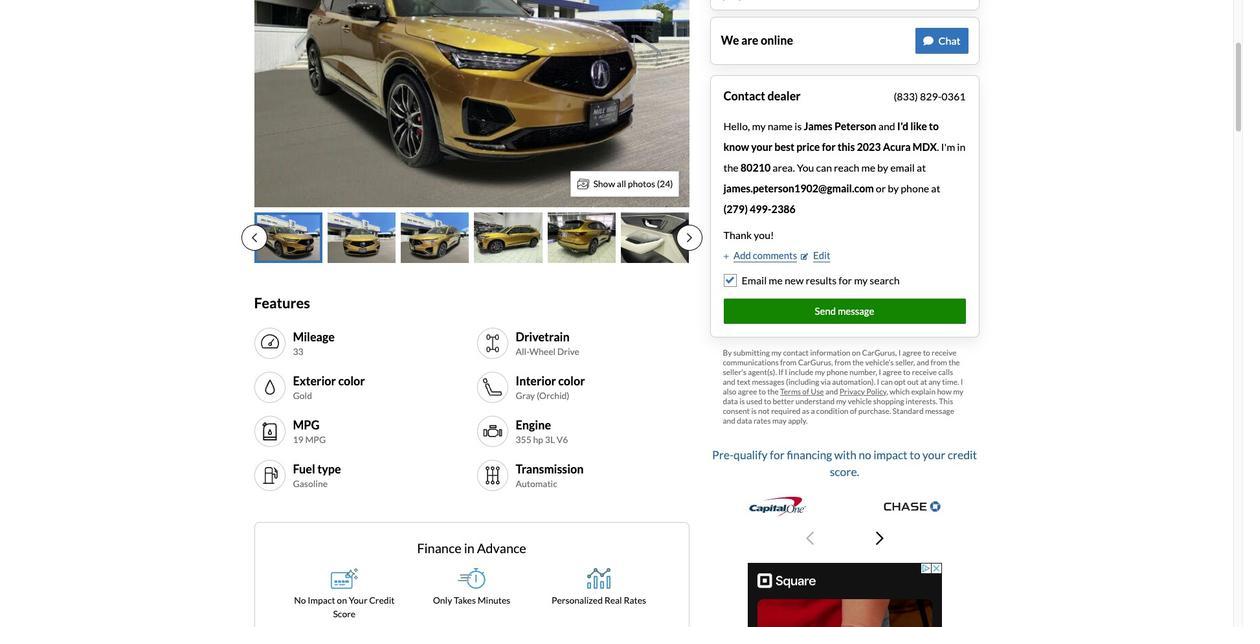 Task type: locate. For each thing, give the bounding box(es) containing it.
can left opt at the right bottom
[[881, 377, 893, 387]]

color inside interior color gray (orchid)
[[559, 374, 585, 388]]

by left email
[[878, 161, 889, 173]]

type
[[318, 462, 341, 476]]

the up time.
[[949, 357, 961, 367]]

wheel
[[530, 346, 556, 357]]

0 vertical spatial your
[[752, 140, 773, 153]]

of inside , which explain how my data is used to better understand my vehicle shopping interests. this consent is not required as a condition of purchase. standard message and data rates may apply.
[[850, 406, 857, 416]]

1 horizontal spatial cargurus,
[[863, 348, 898, 357]]

to inside pre-qualify for financing with no impact to your credit score.
[[910, 448, 921, 462]]

1 horizontal spatial color
[[559, 374, 585, 388]]

i right if
[[785, 367, 788, 377]]

james.peterson1902@gmail.com
[[724, 182, 874, 194]]

send message button
[[724, 299, 966, 324]]

add comments button
[[724, 248, 798, 262]]

explain
[[912, 387, 936, 396]]

1 horizontal spatial of
[[850, 406, 857, 416]]

agree right also
[[738, 387, 758, 396]]

color
[[338, 374, 365, 388], [559, 374, 585, 388]]

0 vertical spatial data
[[723, 396, 738, 406]]

view vehicle photo 1 image
[[254, 212, 323, 263]]

is left not
[[752, 406, 757, 416]]

0 horizontal spatial for
[[770, 448, 785, 462]]

agree up ,
[[883, 367, 902, 377]]

on up score
[[337, 595, 347, 606]]

you
[[797, 161, 815, 173]]

is left used on the right
[[740, 396, 745, 406]]

0 vertical spatial agree
[[903, 348, 922, 357]]

1 vertical spatial phone
[[827, 367, 849, 377]]

i right time.
[[961, 377, 964, 387]]

0 vertical spatial receive
[[932, 348, 957, 357]]

interests.
[[906, 396, 938, 406]]

hello,
[[724, 120, 751, 132]]

impact
[[874, 448, 908, 462]]

0 vertical spatial phone
[[901, 182, 930, 194]]

0 horizontal spatial of
[[803, 387, 810, 396]]

and left text
[[723, 377, 736, 387]]

may
[[773, 416, 787, 425]]

which
[[890, 387, 910, 396]]

0 horizontal spatial your
[[752, 140, 773, 153]]

on up the number,
[[852, 348, 861, 357]]

on inside no impact on your credit score
[[337, 595, 347, 606]]

this
[[940, 396, 954, 406]]

your left credit
[[923, 448, 946, 462]]

in right i'm
[[958, 140, 966, 153]]

at
[[917, 161, 927, 173], [932, 182, 941, 194], [921, 377, 928, 387]]

mpg right 19
[[305, 434, 326, 445]]

2 vertical spatial at
[[921, 377, 928, 387]]

2 horizontal spatial from
[[931, 357, 948, 367]]

of down privacy on the right bottom of the page
[[850, 406, 857, 416]]

to up which
[[904, 367, 911, 377]]

1 vertical spatial for
[[839, 274, 853, 287]]

at right email
[[917, 161, 927, 173]]

exterior color image
[[259, 377, 280, 398]]

and right seller,
[[917, 357, 930, 367]]

i right the number,
[[879, 367, 882, 377]]

in right finance
[[464, 541, 475, 556]]

0 horizontal spatial cargurus,
[[799, 357, 834, 367]]

receive up calls
[[932, 348, 957, 357]]

1 horizontal spatial me
[[862, 161, 876, 173]]

for left this on the top of page
[[822, 140, 836, 153]]

1 vertical spatial of
[[850, 406, 857, 416]]

1 vertical spatial can
[[881, 377, 893, 387]]

email
[[742, 274, 767, 287]]

3 from from the left
[[931, 357, 948, 367]]

color up (orchid)
[[559, 374, 585, 388]]

send message
[[815, 305, 875, 317]]

and down also
[[723, 416, 736, 425]]

0 vertical spatial mpg
[[293, 418, 320, 432]]

dealer
[[768, 89, 801, 103]]

0 vertical spatial at
[[917, 161, 927, 173]]

355
[[516, 434, 532, 445]]

cargurus, up the number,
[[863, 348, 898, 357]]

0 horizontal spatial on
[[337, 595, 347, 606]]

1 horizontal spatial for
[[822, 140, 836, 153]]

reach
[[835, 161, 860, 173]]

from up automation).
[[835, 357, 851, 367]]

0 horizontal spatial from
[[781, 357, 797, 367]]

2 horizontal spatial is
[[795, 120, 802, 132]]

via
[[821, 377, 831, 387]]

chevron right image
[[876, 531, 884, 546]]

2 vertical spatial agree
[[738, 387, 758, 396]]

if
[[779, 367, 784, 377]]

rates
[[624, 595, 647, 606]]

color inside exterior color gold
[[338, 374, 365, 388]]

vehicle's
[[866, 357, 894, 367]]

message down 'how'
[[926, 406, 955, 416]]

me left new
[[769, 274, 783, 287]]

, which explain how my data is used to better understand my vehicle shopping interests. this consent is not required as a condition of purchase. standard message and data rates may apply.
[[723, 387, 964, 425]]

to right impact
[[910, 448, 921, 462]]

0361
[[942, 90, 966, 102]]

to right used on the right
[[764, 396, 772, 406]]

1 horizontal spatial from
[[835, 357, 851, 367]]

view vehicle photo 6 image
[[621, 212, 690, 263]]

. i'm in the
[[724, 140, 966, 173]]

(279) 499-2386
[[724, 202, 796, 215]]

can right you
[[817, 161, 833, 173]]

0 vertical spatial can
[[817, 161, 833, 173]]

0 vertical spatial message
[[838, 305, 875, 317]]

hello, my name is james peterson and
[[724, 120, 898, 132]]

1 vertical spatial agree
[[883, 367, 902, 377]]

results
[[806, 274, 837, 287]]

better
[[773, 396, 795, 406]]

your up "80210"
[[752, 140, 773, 153]]

0 horizontal spatial color
[[338, 374, 365, 388]]

1 vertical spatial your
[[923, 448, 946, 462]]

0 horizontal spatial in
[[464, 541, 475, 556]]

data
[[723, 396, 738, 406], [737, 416, 753, 425]]

your inside i'd like to know your best price for this
[[752, 140, 773, 153]]

area.
[[773, 161, 795, 173]]

the inside . i'm in the
[[724, 161, 739, 173]]

phone down email
[[901, 182, 930, 194]]

comments
[[753, 249, 798, 261]]

1 color from the left
[[338, 374, 365, 388]]

finance in advance
[[417, 541, 527, 556]]

all-
[[516, 346, 530, 357]]

receive
[[932, 348, 957, 357], [913, 367, 937, 377]]

message right send
[[838, 305, 875, 317]]

advertisement region
[[748, 563, 942, 627]]

my
[[753, 120, 766, 132], [855, 274, 868, 287], [772, 348, 782, 357], [815, 367, 826, 377], [954, 387, 964, 396], [837, 396, 847, 406]]

by right "or"
[[888, 182, 899, 194]]

499-
[[750, 202, 772, 215]]

the down the know
[[724, 161, 739, 173]]

0 vertical spatial of
[[803, 387, 810, 396]]

0 vertical spatial on
[[852, 348, 861, 357]]

are
[[742, 33, 759, 47]]

search
[[870, 274, 900, 287]]

chat button
[[916, 28, 969, 53]]

phone up terms of use and privacy policy
[[827, 367, 849, 377]]

view vehicle photo 5 image
[[548, 212, 616, 263]]

interior color gray (orchid)
[[516, 374, 585, 401]]

credit
[[948, 448, 978, 462]]

from up any
[[931, 357, 948, 367]]

apply.
[[789, 416, 808, 425]]

transmission
[[516, 462, 584, 476]]

from
[[781, 357, 797, 367], [835, 357, 851, 367], [931, 357, 948, 367]]

0 horizontal spatial can
[[817, 161, 833, 173]]

0 horizontal spatial phone
[[827, 367, 849, 377]]

1 vertical spatial on
[[337, 595, 347, 606]]

1 vertical spatial in
[[464, 541, 475, 556]]

next page image
[[687, 233, 692, 243]]

i right vehicle's
[[899, 348, 901, 357]]

real
[[605, 595, 622, 606]]

for
[[822, 140, 836, 153], [839, 274, 853, 287], [770, 448, 785, 462]]

view vehicle photo 2 image
[[328, 212, 396, 263]]

gasoline
[[293, 478, 328, 489]]

1 horizontal spatial on
[[852, 348, 861, 357]]

pre-qualify for financing with no impact to your credit score. button
[[710, 441, 980, 558]]

is
[[795, 120, 802, 132], [740, 396, 745, 406], [752, 406, 757, 416]]

at right out
[[921, 377, 928, 387]]

view vehicle photo 4 image
[[475, 212, 543, 263]]

1 horizontal spatial agree
[[883, 367, 902, 377]]

for right results
[[839, 274, 853, 287]]

color for interior color
[[559, 374, 585, 388]]

from up (including
[[781, 357, 797, 367]]

i left ,
[[878, 377, 880, 387]]

color right exterior
[[338, 374, 365, 388]]

2 color from the left
[[559, 374, 585, 388]]

receive up 'explain'
[[913, 367, 937, 377]]

2 vertical spatial for
[[770, 448, 785, 462]]

1 vertical spatial mpg
[[305, 434, 326, 445]]

send
[[815, 305, 836, 317]]

to
[[930, 120, 939, 132], [924, 348, 931, 357], [904, 367, 911, 377], [759, 387, 766, 396], [764, 396, 772, 406], [910, 448, 921, 462]]

by submitting my contact information on cargurus, i agree to receive communications from cargurus, from the vehicle's seller, and from the seller's agent(s). if i include my phone number, i agree to receive calls and text messages (including via automation). i can opt out at any time. i also agree to the
[[723, 348, 964, 396]]

used
[[747, 396, 763, 406]]

by
[[878, 161, 889, 173], [888, 182, 899, 194]]

0 vertical spatial in
[[958, 140, 966, 153]]

edit image
[[801, 253, 809, 260]]

2 horizontal spatial agree
[[903, 348, 922, 357]]

0 vertical spatial by
[[878, 161, 889, 173]]

0 horizontal spatial me
[[769, 274, 783, 287]]

1 vertical spatial receive
[[913, 367, 937, 377]]

required
[[772, 406, 801, 416]]

0 vertical spatial for
[[822, 140, 836, 153]]

1 horizontal spatial in
[[958, 140, 966, 153]]

my left contact
[[772, 348, 782, 357]]

for inside i'd like to know your best price for this
[[822, 140, 836, 153]]

1 horizontal spatial message
[[926, 406, 955, 416]]

credit
[[369, 595, 395, 606]]

the left terms
[[768, 387, 779, 396]]

drivetrain all-wheel drive
[[516, 330, 580, 357]]

color for exterior color
[[338, 374, 365, 388]]

tab list
[[241, 212, 703, 263]]

1 vertical spatial me
[[769, 274, 783, 287]]

to right the like
[[930, 120, 939, 132]]

standard
[[893, 406, 924, 416]]

for right qualify
[[770, 448, 785, 462]]

1 horizontal spatial phone
[[901, 182, 930, 194]]

exterior
[[293, 374, 336, 388]]

1 horizontal spatial your
[[923, 448, 946, 462]]

agree
[[903, 348, 922, 357], [883, 367, 902, 377], [738, 387, 758, 396]]

data down text
[[723, 396, 738, 406]]

condition
[[817, 406, 849, 416]]

contact
[[784, 348, 809, 357]]

and
[[879, 120, 896, 132], [917, 357, 930, 367], [723, 377, 736, 387], [826, 387, 839, 396], [723, 416, 736, 425]]

is right name
[[795, 120, 802, 132]]

cargurus, up via
[[799, 357, 834, 367]]

show all photos (24)
[[594, 178, 673, 189]]

mpg 19 mpg
[[293, 418, 326, 445]]

data left the rates
[[737, 416, 753, 425]]

mpg up 19
[[293, 418, 320, 432]]

calls
[[939, 367, 954, 377]]

best
[[775, 140, 795, 153]]

of left use
[[803, 387, 810, 396]]

me
[[862, 161, 876, 173], [769, 274, 783, 287]]

0 horizontal spatial agree
[[738, 387, 758, 396]]

1 vertical spatial message
[[926, 406, 955, 416]]

me down 2023
[[862, 161, 876, 173]]

number,
[[850, 367, 878, 377]]

0 horizontal spatial message
[[838, 305, 875, 317]]

agree up out
[[903, 348, 922, 357]]

at down .
[[932, 182, 941, 194]]

1 horizontal spatial can
[[881, 377, 893, 387]]



Task type: describe. For each thing, give the bounding box(es) containing it.
email
[[891, 161, 915, 173]]

can inside the by submitting my contact information on cargurus, i agree to receive communications from cargurus, from the vehicle's seller, and from the seller's agent(s). if i include my phone number, i agree to receive calls and text messages (including via automation). i can opt out at any time. i also agree to the
[[881, 377, 893, 387]]

prev page image
[[252, 233, 257, 243]]

(833)
[[894, 90, 919, 102]]

(833) 829-0361
[[894, 90, 966, 102]]

transmission image
[[482, 465, 503, 486]]

to inside , which explain how my data is used to better understand my vehicle shopping interests. this consent is not required as a condition of purchase. standard message and data rates may apply.
[[764, 396, 772, 406]]

mpg image
[[259, 421, 280, 442]]

message inside button
[[838, 305, 875, 317]]

the up automation).
[[853, 357, 864, 367]]

mdx
[[913, 140, 937, 153]]

text
[[737, 377, 751, 387]]

chevron left image
[[806, 531, 814, 546]]

name
[[768, 120, 793, 132]]

as
[[803, 406, 810, 416]]

1 from from the left
[[781, 357, 797, 367]]

1 vertical spatial at
[[932, 182, 941, 194]]

2023 acura mdx
[[857, 140, 937, 153]]

add comments
[[734, 249, 798, 261]]

i'm
[[942, 140, 956, 153]]

mileage
[[293, 330, 335, 344]]

time.
[[943, 377, 960, 387]]

drivetrain
[[516, 330, 570, 344]]

,
[[887, 387, 889, 396]]

show all photos (24) link
[[571, 171, 679, 197]]

view vehicle photo 3 image
[[401, 212, 469, 263]]

33
[[293, 346, 304, 357]]

contact
[[724, 89, 766, 103]]

purchase.
[[859, 406, 892, 416]]

opt
[[895, 377, 906, 387]]

finance
[[417, 541, 462, 556]]

show
[[594, 178, 616, 189]]

my left vehicle
[[837, 396, 847, 406]]

and right use
[[826, 387, 839, 396]]

gray
[[516, 390, 535, 401]]

score
[[333, 609, 356, 620]]

1 vertical spatial data
[[737, 416, 753, 425]]

personalized
[[552, 595, 603, 606]]

only takes minutes
[[433, 595, 511, 606]]

no impact on your credit score
[[294, 595, 395, 620]]

also
[[723, 387, 737, 396]]

with
[[835, 448, 857, 462]]

personalized real rates
[[552, 595, 647, 606]]

2023
[[857, 140, 882, 153]]

new
[[785, 274, 804, 287]]

fuel type image
[[259, 465, 280, 486]]

how
[[938, 387, 952, 396]]

fuel
[[293, 462, 315, 476]]

your inside pre-qualify for financing with no impact to your credit score.
[[923, 448, 946, 462]]

19
[[293, 434, 304, 445]]

plus image
[[724, 253, 729, 260]]

minutes
[[478, 595, 511, 606]]

message inside , which explain how my data is used to better understand my vehicle shopping interests. this consent is not required as a condition of purchase. standard message and data rates may apply.
[[926, 406, 955, 416]]

0 vertical spatial me
[[862, 161, 876, 173]]

at inside the by submitting my contact information on cargurus, i agree to receive communications from cargurus, from the vehicle's seller, and from the seller's agent(s). if i include my phone number, i agree to receive calls and text messages (including via automation). i can opt out at any time. i also agree to the
[[921, 377, 928, 387]]

(24)
[[657, 178, 673, 189]]

privacy
[[840, 387, 866, 396]]

communications
[[723, 357, 779, 367]]

1 vertical spatial by
[[888, 182, 899, 194]]

on inside the by submitting my contact information on cargurus, i agree to receive communications from cargurus, from the vehicle's seller, and from the seller's agent(s). if i include my phone number, i agree to receive calls and text messages (including via automation). i can opt out at any time. i also agree to the
[[852, 348, 861, 357]]

acura
[[883, 140, 911, 153]]

impact
[[308, 595, 335, 606]]

chat
[[939, 34, 961, 46]]

mileage 33
[[293, 330, 335, 357]]

qualify
[[734, 448, 768, 462]]

engine 355 hp 3l v6
[[516, 418, 568, 445]]

email me new results for my search
[[742, 274, 900, 287]]

terms of use link
[[781, 387, 824, 396]]

3l
[[545, 434, 555, 445]]

and inside , which explain how my data is used to better understand my vehicle shopping interests. this consent is not required as a condition of purchase. standard message and data rates may apply.
[[723, 416, 736, 425]]

80210
[[741, 161, 771, 173]]

my left search
[[855, 274, 868, 287]]

vehicle
[[848, 396, 872, 406]]

submitting
[[734, 348, 770, 357]]

financing
[[787, 448, 833, 462]]

my right include
[[815, 367, 826, 377]]

in inside . i'm in the
[[958, 140, 966, 153]]

seller,
[[896, 357, 916, 367]]

terms of use and privacy policy
[[781, 387, 887, 396]]

(orchid)
[[537, 390, 570, 401]]

terms
[[781, 387, 801, 396]]

829-
[[921, 90, 942, 102]]

to right seller,
[[924, 348, 931, 357]]

gold
[[293, 390, 312, 401]]

and left i'd
[[879, 120, 896, 132]]

we
[[721, 33, 740, 47]]

phone inside the by submitting my contact information on cargurus, i agree to receive communications from cargurus, from the vehicle's seller, and from the seller's agent(s). if i include my phone number, i agree to receive calls and text messages (including via automation). i can opt out at any time. i also agree to the
[[827, 367, 849, 377]]

2386
[[772, 202, 796, 215]]

understand
[[796, 396, 835, 406]]

edit
[[814, 249, 831, 261]]

vehicle full photo image
[[254, 0, 690, 207]]

engine
[[516, 418, 551, 432]]

transmission automatic
[[516, 462, 584, 489]]

.
[[937, 140, 940, 153]]

1 horizontal spatial is
[[752, 406, 757, 416]]

agent(s).
[[748, 367, 777, 377]]

drivetrain image
[[482, 333, 503, 354]]

comment image
[[924, 35, 934, 46]]

interior color image
[[482, 377, 503, 398]]

2 horizontal spatial for
[[839, 274, 853, 287]]

0 horizontal spatial is
[[740, 396, 745, 406]]

mileage image
[[259, 333, 280, 354]]

we are online
[[721, 33, 794, 47]]

online
[[761, 33, 794, 47]]

to inside i'd like to know your best price for this
[[930, 120, 939, 132]]

engine image
[[482, 421, 503, 442]]

pre-qualify for financing with no impact to your credit score.
[[713, 448, 978, 479]]

my right 'how'
[[954, 387, 964, 396]]

no
[[294, 595, 306, 606]]

features
[[254, 294, 310, 312]]

policy
[[867, 387, 887, 396]]

fuel type gasoline
[[293, 462, 341, 489]]

out
[[908, 377, 919, 387]]

automatic
[[516, 478, 558, 489]]

for inside pre-qualify for financing with no impact to your credit score.
[[770, 448, 785, 462]]

my left name
[[753, 120, 766, 132]]

rates
[[754, 416, 771, 425]]

score.
[[830, 465, 860, 479]]

contact dealer
[[724, 89, 801, 103]]

2 from from the left
[[835, 357, 851, 367]]

to down agent(s).
[[759, 387, 766, 396]]

v6
[[557, 434, 568, 445]]



Task type: vqa. For each thing, say whether or not it's contained in the screenshot.


